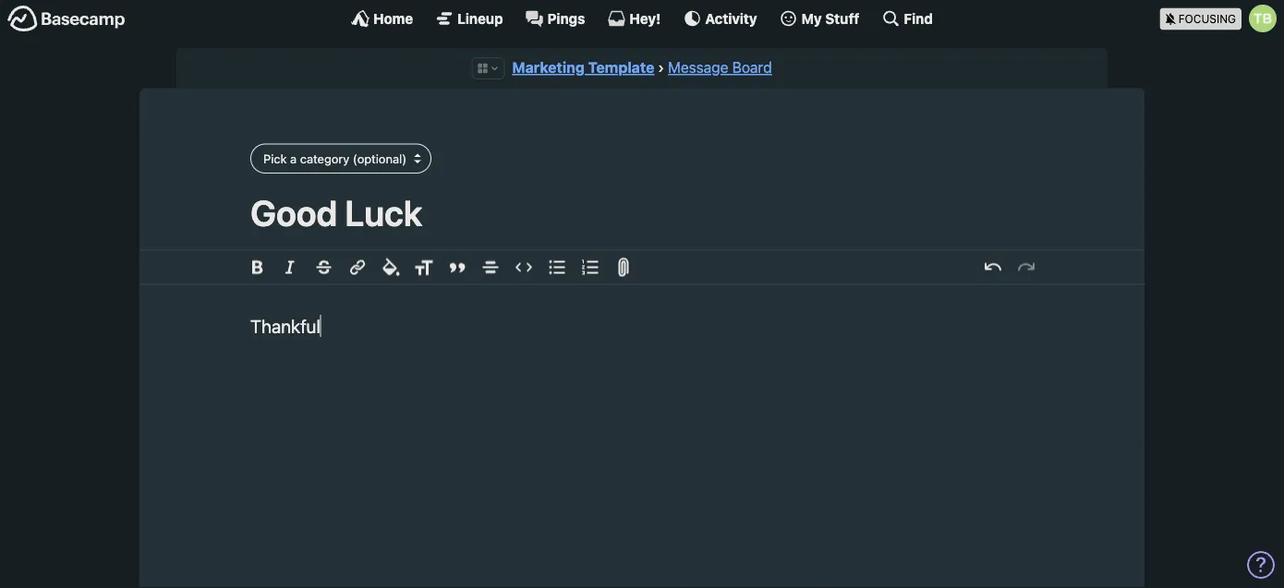 Task type: vqa. For each thing, say whether or not it's contained in the screenshot.
my stuff popup button
yes



Task type: locate. For each thing, give the bounding box(es) containing it.
message
[[668, 59, 728, 76]]

my stuff button
[[779, 9, 860, 28]]

pick
[[263, 151, 287, 165]]

(optional)
[[353, 151, 407, 165]]

tim burton image
[[1249, 5, 1277, 32]]

lineup
[[458, 10, 503, 26]]

Type a title… text field
[[250, 192, 1034, 234]]

pings button
[[525, 9, 585, 28]]

stuff
[[825, 10, 860, 26]]

focusing button
[[1160, 0, 1284, 36]]

marketing template
[[512, 59, 654, 76]]

home
[[373, 10, 413, 26]]

Write away… text field
[[195, 285, 1089, 589]]

hey! button
[[607, 9, 661, 28]]

pick a category (optional) button
[[250, 144, 432, 174]]

marketing template link
[[512, 59, 654, 76]]

find button
[[882, 9, 933, 28]]

pings
[[547, 10, 585, 26]]



Task type: describe. For each thing, give the bounding box(es) containing it.
lineup link
[[435, 9, 503, 28]]

my
[[802, 10, 822, 26]]

pick a category (optional)
[[263, 151, 407, 165]]

template
[[588, 59, 654, 76]]

switch accounts image
[[7, 5, 126, 33]]

› message board
[[658, 59, 772, 76]]

home link
[[351, 9, 413, 28]]

marketing
[[512, 59, 585, 76]]

message board link
[[668, 59, 772, 76]]

activity
[[705, 10, 757, 26]]

thankful
[[250, 315, 320, 337]]

board
[[732, 59, 772, 76]]

main element
[[0, 0, 1284, 36]]

find
[[904, 10, 933, 26]]

focusing
[[1179, 12, 1236, 25]]

my stuff
[[802, 10, 860, 26]]

activity link
[[683, 9, 757, 28]]

a
[[290, 151, 297, 165]]

›
[[658, 59, 664, 76]]

category
[[300, 151, 350, 165]]

hey!
[[630, 10, 661, 26]]



